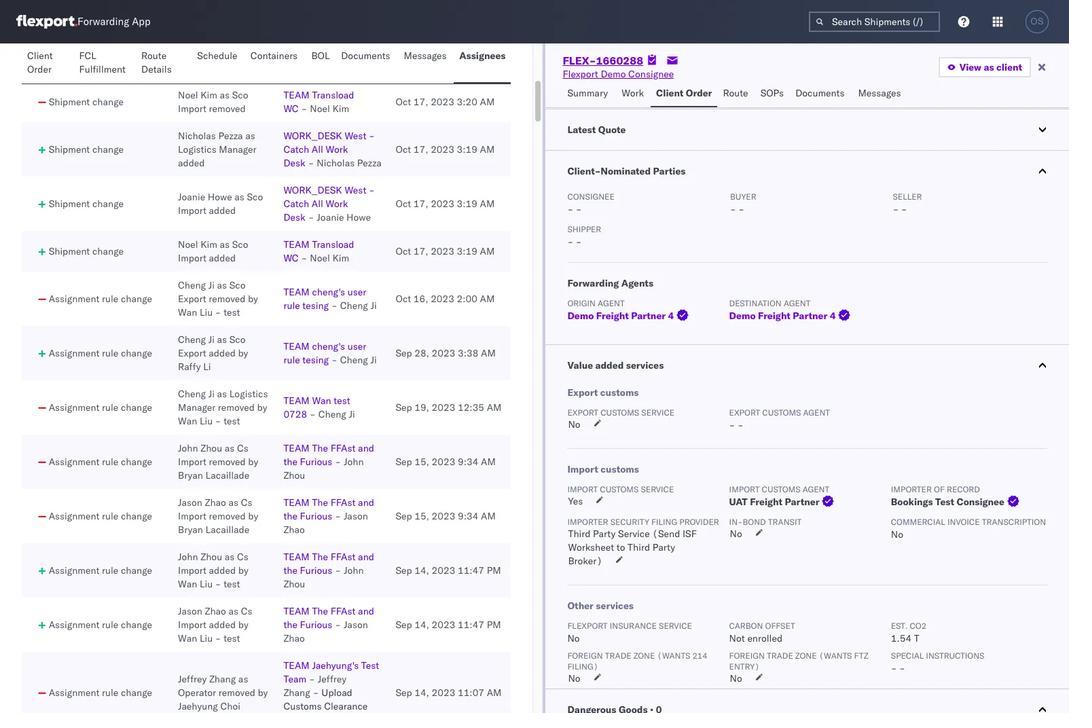 Task type: locate. For each thing, give the bounding box(es) containing it.
liu inside jason zhao as cs import added by wan liu - test
[[200, 633, 213, 645]]

0 vertical spatial 15,
[[415, 456, 429, 468]]

value added services
[[568, 359, 664, 372]]

the for john zhou as cs import removed by bryan lacaillade
[[312, 442, 328, 455]]

2 pm from the top
[[487, 619, 501, 631]]

0 vertical spatial manager
[[219, 143, 257, 156]]

jeffrey inside jeffrey zhang
[[318, 673, 347, 686]]

by inside jeffrey zhang as operator removed by jaehyung choi
[[258, 687, 268, 699]]

ji up li
[[208, 334, 215, 346]]

1 15, from the top
[[415, 456, 429, 468]]

1 cheng's user rule tesing from the top
[[284, 286, 366, 312]]

1 vertical spatial importer
[[568, 517, 608, 527]]

2 - joanie howe from the top
[[308, 211, 371, 224]]

1 vertical spatial nicholas
[[317, 157, 355, 169]]

2 vertical spatial all
[[312, 198, 323, 210]]

7 team from the top
[[284, 497, 310, 509]]

2 3:20 from the top
[[457, 96, 478, 108]]

0 vertical spatial services
[[626, 359, 664, 372]]

0 horizontal spatial documents
[[341, 50, 390, 62]]

added up the export customs
[[596, 359, 624, 372]]

wan for cheng ji as logistics manager removed by wan liu - test
[[178, 415, 197, 427]]

zhang inside jeffrey zhang as operator removed by jaehyung choi
[[209, 673, 236, 686]]

2023 for joanie howe as sco import added
[[431, 198, 454, 210]]

as inside noel kim as sco import removed
[[220, 89, 230, 101]]

documents right bol
[[341, 50, 390, 62]]

work down - nicholas pezza
[[326, 198, 348, 210]]

1 3:20 from the top
[[457, 48, 478, 60]]

noel kim as sco import added
[[178, 238, 248, 264]]

demo freight partner 4 down destination agent
[[729, 310, 836, 322]]

1 horizontal spatial zone
[[796, 651, 817, 661]]

1 horizontal spatial order
[[686, 87, 712, 99]]

transload wc
[[284, 89, 354, 115], [284, 238, 354, 264]]

import inside noel kim as sco import removed
[[178, 103, 207, 115]]

removed up noel kim as sco import removed on the left
[[209, 55, 246, 67]]

bol
[[312, 50, 330, 62]]

added inside john zhou as cs import added by wan liu - test
[[209, 565, 236, 577]]

0 vertical spatial 14,
[[415, 565, 429, 577]]

0 horizontal spatial demo
[[568, 310, 594, 322]]

0 vertical spatial west
[[345, 35, 366, 47]]

import for noel kim as sco import added
[[178, 252, 207, 264]]

removed for cheng ji as logistics manager removed by wan liu - test
[[218, 402, 255, 414]]

removed inside cheng ji as logistics manager removed by wan liu - test
[[218, 402, 255, 414]]

catch
[[284, 48, 309, 60], [284, 143, 309, 156], [284, 198, 309, 210]]

third up worksheet
[[568, 528, 591, 540]]

as inside john zhou as cs import removed by bryan lacaillade
[[225, 442, 235, 455]]

4 oct from the top
[[396, 198, 411, 210]]

in-bond transit
[[729, 517, 802, 527]]

pm for jason
[[487, 619, 501, 631]]

wan inside jason zhao as cs import added by wan liu - test
[[178, 633, 197, 645]]

zone inside foreign trade zone (wants 214 filing)
[[634, 651, 655, 661]]

2 vertical spatial west
[[345, 184, 366, 196]]

as inside the nicholas pezza as logistics manager added
[[245, 130, 255, 142]]

0 vertical spatial pezza
[[218, 130, 243, 142]]

west right bol button
[[345, 35, 366, 47]]

import inside john zhou as cs import removed by bryan lacaillade
[[178, 456, 207, 468]]

flexport down "other"
[[568, 621, 608, 631]]

by up cheng ji as logistics manager removed by wan liu - test
[[238, 347, 248, 359]]

cheng down raffy
[[178, 388, 206, 400]]

co2
[[910, 621, 927, 631]]

1 vertical spatial john zhou
[[284, 565, 364, 590]]

client order right the work button
[[656, 87, 712, 99]]

1 demo freight partner 4 link from the left
[[568, 309, 692, 323]]

by inside cheng ji as logistics manager removed by wan liu - test
[[257, 402, 267, 414]]

transload
[[312, 89, 354, 101], [312, 238, 354, 251]]

3 team from the top
[[284, 286, 310, 298]]

sep for jeffrey zhang as operator removed by jaehyung choi
[[396, 687, 412, 699]]

desk for nicholas pezza as logistics manager added
[[284, 157, 306, 169]]

jeffrey up operator
[[178, 673, 207, 686]]

insurance
[[610, 621, 657, 631]]

as inside jeffrey zhang as operator removed by jaehyung choi
[[238, 673, 248, 686]]

customs inside export customs agent - -
[[763, 408, 801, 418]]

no for in-bond transit
[[730, 528, 742, 540]]

uat
[[729, 496, 748, 508]]

0 vertical spatial forwarding
[[77, 15, 129, 28]]

1 cheng's from the top
[[312, 286, 345, 298]]

sco for noel kim as sco import removed
[[232, 89, 248, 101]]

3 west from the top
[[345, 184, 366, 196]]

zone left ftz
[[796, 651, 817, 661]]

2 all from the top
[[312, 143, 323, 156]]

(send
[[652, 528, 680, 540]]

zone inside foreign trade zone (wants ftz entry)
[[796, 651, 817, 661]]

1 vertical spatial oct 17, 2023 3:19 am
[[396, 198, 495, 210]]

2 shipment change from the top
[[49, 96, 124, 108]]

1 the from the top
[[312, 442, 328, 455]]

0 vertical spatial john zhou
[[284, 456, 364, 482]]

lacaillade up jason zhao as cs import removed by bryan lacaillade
[[206, 469, 250, 482]]

4 ffast from the top
[[331, 605, 356, 618]]

cs inside john zhou as cs import removed by bryan lacaillade
[[237, 442, 249, 455]]

0 horizontal spatial consignee
[[568, 192, 615, 202]]

ffast for jason zhao as cs import removed by bryan lacaillade
[[331, 497, 356, 509]]

3 all from the top
[[312, 198, 323, 210]]

am for cheng ji as logistics manager removed by wan liu - test
[[487, 402, 502, 414]]

t
[[914, 633, 920, 645]]

by inside the cheng ji as sco export added by raffy li
[[238, 347, 248, 359]]

lacaillade inside jason zhao as cs import removed by bryan lacaillade
[[206, 524, 250, 536]]

oct 17, 2023 3:19 am for - joanie howe
[[396, 198, 495, 210]]

1 liu from the top
[[200, 306, 213, 319]]

15, for john zhou
[[415, 456, 429, 468]]

noel kim as sco import removed
[[178, 89, 248, 115]]

jason zhao for sep 14, 2023 11:47 pm
[[284, 619, 368, 645]]

by down john zhou as cs import removed by bryan lacaillade
[[248, 510, 258, 522]]

cs inside jason zhao as cs import added by wan liu - test
[[241, 605, 252, 618]]

0 vertical spatial jason zhao
[[284, 510, 368, 536]]

1 vertical spatial 3:20
[[457, 96, 478, 108]]

removed inside john zhou as cs import removed by bryan lacaillade
[[209, 456, 246, 468]]

1 vertical spatial wc
[[284, 252, 299, 264]]

manager
[[219, 143, 257, 156], [178, 402, 216, 414]]

choi
[[220, 701, 240, 713]]

am for cheng ji as sco export removed by wan liu - test
[[480, 293, 495, 305]]

2 vertical spatial work_desk
[[284, 184, 342, 196]]

as down schedule "button"
[[220, 89, 230, 101]]

sep 15, 2023 9:34 am
[[396, 456, 496, 468], [396, 510, 496, 522]]

user for sep
[[348, 340, 366, 353]]

joanie right route details
[[178, 41, 205, 54]]

sco inside joanie howe as sco import added
[[247, 191, 263, 203]]

rule for jeffrey zhang as operator removed by jaehyung choi
[[102, 687, 118, 699]]

by down cheng ji as logistics manager removed by wan liu - test
[[248, 456, 258, 468]]

2023 for cheng ji as logistics manager removed by wan liu - test
[[432, 402, 455, 414]]

2 zone from the left
[[796, 651, 817, 661]]

partner down destination agent
[[793, 310, 828, 322]]

by inside john zhou as cs import added by wan liu - test
[[238, 565, 248, 577]]

2 14, from the top
[[415, 619, 429, 631]]

2 furious from the top
[[300, 510, 332, 522]]

demo for destination agent
[[729, 310, 756, 322]]

import inside jason zhao as cs import added by wan liu - test
[[178, 619, 207, 631]]

jeffrey inside jeffrey zhang as operator removed by jaehyung choi
[[178, 673, 207, 686]]

all for joanie howe as sco import added
[[312, 198, 323, 210]]

0 horizontal spatial client
[[27, 50, 53, 62]]

2 vertical spatial desk
[[284, 211, 306, 224]]

removed up choi
[[219, 687, 255, 699]]

view as client button
[[939, 57, 1031, 77]]

manager inside the nicholas pezza as logistics manager added
[[219, 143, 257, 156]]

2 vertical spatial west - catch all work desk
[[284, 184, 375, 224]]

demo freight partner 4 link for origin agent
[[568, 309, 692, 323]]

foreign inside foreign trade zone (wants 214 filing)
[[568, 651, 603, 661]]

1 vertical spatial west
[[345, 130, 366, 142]]

3 oct 17, 2023 3:19 am from the top
[[396, 245, 495, 258]]

added inside noel kim as sco import added
[[209, 252, 236, 264]]

service right the insurance
[[659, 621, 692, 631]]

shipment for joanie howe as sco import removed
[[49, 48, 90, 60]]

2 vertical spatial 14,
[[415, 687, 429, 699]]

client-nominated parties
[[568, 165, 686, 177]]

importer down yes on the right of page
[[568, 517, 608, 527]]

as for cheng ji as sco export removed by wan liu - test
[[217, 279, 227, 291]]

3 liu from the top
[[200, 578, 213, 590]]

2 4 from the left
[[830, 310, 836, 322]]

2 west from the top
[[345, 130, 366, 142]]

foreign for filing)
[[568, 651, 603, 661]]

8 assignment rule change from the top
[[49, 687, 152, 699]]

1 vertical spatial user
[[348, 340, 366, 353]]

liu up operator
[[200, 633, 213, 645]]

demo down 1660288
[[601, 68, 626, 80]]

documents button
[[336, 43, 399, 84], [790, 81, 853, 107]]

service for - -
[[642, 408, 675, 418]]

8 team from the top
[[284, 551, 310, 563]]

assignment rule change for cheng ji as sco export removed by wan liu - test
[[49, 293, 152, 305]]

6 oct from the top
[[396, 293, 411, 305]]

1 the ffast and the furious from the top
[[284, 442, 374, 468]]

2 the from the top
[[312, 497, 328, 509]]

2 user from the top
[[348, 340, 366, 353]]

lacaillade inside john zhou as cs import removed by bryan lacaillade
[[206, 469, 250, 482]]

0 vertical spatial bryan
[[178, 469, 203, 482]]

import inside noel kim as sco import added
[[178, 252, 207, 264]]

upload customs clearanc
[[284, 687, 368, 713]]

schedule
[[197, 50, 237, 62]]

2 bryan from the top
[[178, 524, 203, 536]]

(wants for 214
[[657, 651, 691, 661]]

1 horizontal spatial pezza
[[357, 157, 382, 169]]

1 vertical spatial 3:19
[[457, 198, 478, 210]]

3 catch from the top
[[284, 198, 309, 210]]

zhao inside jason zhao as cs import removed by bryan lacaillade
[[205, 497, 226, 509]]

0 horizontal spatial (wants
[[657, 651, 691, 661]]

sep
[[396, 347, 412, 359], [396, 402, 412, 414], [396, 456, 412, 468], [396, 510, 412, 522], [396, 565, 412, 577], [396, 619, 412, 631], [396, 687, 412, 699]]

1 bryan from the top
[[178, 469, 203, 482]]

user left 16, on the top left of page
[[348, 286, 366, 298]]

1 horizontal spatial manager
[[219, 143, 257, 156]]

assignment for cheng ji as sco export removed by wan liu - test
[[49, 293, 99, 305]]

1 - noel kim from the top
[[301, 103, 349, 115]]

cs inside jason zhao as cs import removed by bryan lacaillade
[[241, 497, 252, 509]]

route inside button
[[723, 87, 748, 99]]

no
[[568, 419, 581, 431], [730, 528, 742, 540], [891, 529, 904, 541], [568, 633, 580, 645], [568, 673, 581, 685], [730, 673, 742, 685]]

forwarding
[[77, 15, 129, 28], [568, 277, 619, 289]]

work_desk down - nicholas pezza
[[284, 184, 342, 196]]

wan for jason zhao as cs import added by wan liu - test
[[178, 633, 197, 645]]

4 shipment from the top
[[49, 198, 90, 210]]

oct 17, 2023 3:20 am
[[396, 48, 495, 60], [396, 96, 495, 108]]

ji down noel kim as sco import added
[[208, 279, 215, 291]]

cs inside john zhou as cs import added by wan liu - test
[[237, 551, 249, 563]]

0 vertical spatial flexport
[[563, 68, 598, 80]]

test right jaehyung's
[[361, 660, 379, 672]]

foreign inside foreign trade zone (wants ftz entry)
[[729, 651, 765, 661]]

1 west from the top
[[345, 35, 366, 47]]

import inside john zhou as cs import added by wan liu - test
[[178, 565, 207, 577]]

4 the from the top
[[312, 605, 328, 618]]

cs
[[237, 442, 249, 455], [241, 497, 252, 509], [237, 551, 249, 563], [241, 605, 252, 618]]

party up worksheet
[[593, 528, 616, 540]]

3 desk from the top
[[284, 211, 306, 224]]

3 furious from the top
[[300, 565, 332, 577]]

provider
[[680, 517, 719, 527]]

1 vertical spatial logistics
[[229, 388, 268, 400]]

2 assignment from the top
[[49, 347, 99, 359]]

1 vertical spatial cheng's user rule tesing
[[284, 340, 366, 366]]

2 west - catch all work desk from the top
[[284, 130, 375, 169]]

cheng's for sep 28, 2023 3:38 am
[[312, 340, 345, 353]]

wc for noel kim as sco import added
[[284, 252, 299, 264]]

ji inside the cheng ji as sco export added by raffy li
[[208, 334, 215, 346]]

client right the work button
[[656, 87, 684, 99]]

0 vertical spatial importer
[[891, 484, 932, 495]]

sops button
[[755, 81, 790, 107]]

2 the ffast and the furious from the top
[[284, 497, 374, 522]]

1 horizontal spatial messages button
[[853, 81, 908, 107]]

no inside commercial invoice transcription no
[[891, 529, 904, 541]]

3 sep from the top
[[396, 456, 412, 468]]

1 team from the top
[[284, 89, 310, 101]]

flexport inside flexport insurance service no
[[568, 621, 608, 631]]

as down john zhou as cs import added by wan liu - test
[[229, 605, 239, 618]]

1 17, from the top
[[414, 48, 428, 60]]

2 demo freight partner 4 from the left
[[729, 310, 836, 322]]

cheng down noel kim as sco import added
[[178, 279, 206, 291]]

1 ffast from the top
[[331, 442, 356, 455]]

customs up uat freight partner on the bottom
[[762, 484, 801, 495]]

2 demo freight partner 4 link from the left
[[729, 309, 854, 323]]

sep 15, 2023 9:34 am for jason zhao
[[396, 510, 496, 522]]

5 team from the top
[[284, 395, 310, 407]]

customs for export customs service
[[601, 408, 639, 418]]

added for joanie howe
[[209, 205, 236, 217]]

0 horizontal spatial pezza
[[218, 130, 243, 142]]

customs up import customs service
[[601, 463, 639, 476]]

nicholas
[[178, 130, 216, 142], [317, 157, 355, 169]]

latest quote button
[[546, 109, 1069, 150]]

oct for noel kim as sco import removed
[[396, 96, 411, 108]]

am for jason zhao as cs import removed by bryan lacaillade
[[481, 510, 496, 522]]

joanie howe as sco import removed
[[178, 41, 263, 67]]

added for cheng ji
[[209, 347, 236, 359]]

sep for john zhou as cs import removed by bryan lacaillade
[[396, 456, 412, 468]]

oct for noel kim as sco import added
[[396, 245, 411, 258]]

zhang
[[209, 673, 236, 686], [284, 687, 310, 699]]

trade inside foreign trade zone (wants 214 filing)
[[605, 651, 632, 661]]

service up the filing
[[641, 484, 674, 495]]

as for jason zhao as cs import removed by bryan lacaillade
[[229, 497, 239, 509]]

manager inside cheng ji as logistics manager removed by wan liu - test
[[178, 402, 216, 414]]

6 sep from the top
[[396, 619, 412, 631]]

manager down raffy
[[178, 402, 216, 414]]

added up li
[[209, 347, 236, 359]]

ji inside cheng ji as logistics manager removed by wan liu - test
[[208, 388, 215, 400]]

shipment for noel kim as sco import added
[[49, 245, 90, 258]]

as down cheng ji as sco export removed by wan liu - test
[[217, 334, 227, 346]]

test
[[936, 496, 955, 508], [361, 660, 379, 672]]

as inside the joanie howe as sco import removed
[[235, 41, 245, 54]]

lacaillade up john zhou as cs import added by wan liu - test
[[206, 524, 250, 536]]

furious for jason zhao as cs import added by wan liu - test
[[300, 619, 332, 631]]

assignment for jason zhao as cs import removed by bryan lacaillade
[[49, 510, 99, 522]]

15, for jason zhao
[[415, 510, 429, 522]]

pezza inside the nicholas pezza as logistics manager added
[[218, 130, 243, 142]]

added up joanie howe as sco import added
[[178, 157, 205, 169]]

by inside jason zhao as cs import removed by bryan lacaillade
[[248, 510, 258, 522]]

as inside noel kim as sco import added
[[220, 238, 230, 251]]

2 team from the top
[[284, 238, 310, 251]]

assignees button
[[454, 43, 511, 84]]

all for nicholas pezza as logistics manager added
[[312, 143, 323, 156]]

1 horizontal spatial logistics
[[229, 388, 268, 400]]

trade for filing)
[[605, 651, 632, 661]]

other services
[[568, 600, 634, 612]]

export
[[178, 293, 206, 305], [178, 347, 206, 359], [568, 387, 598, 399], [568, 408, 599, 418], [729, 408, 760, 418]]

0 vertical spatial desk
[[284, 62, 306, 74]]

shipment for joanie howe as sco import added
[[49, 198, 90, 210]]

catch left bol
[[284, 48, 309, 60]]

foreign up entry) at the bottom right
[[729, 651, 765, 661]]

as inside the cheng ji as sco export added by raffy li
[[217, 334, 227, 346]]

2 transload wc from the top
[[284, 238, 354, 264]]

added down jason zhao as cs import removed by bryan lacaillade
[[209, 565, 236, 577]]

2 (wants from the left
[[819, 651, 852, 661]]

1 vertical spatial consignee
[[568, 192, 615, 202]]

as for nicholas pezza as logistics manager added
[[245, 130, 255, 142]]

0 vertical spatial 9:34
[[458, 456, 479, 468]]

4 and from the top
[[358, 605, 374, 618]]

import for jason zhao as cs import added by wan liu - test
[[178, 619, 207, 631]]

team for john zhou as cs import removed by bryan lacaillade
[[284, 442, 310, 455]]

as
[[235, 41, 245, 54], [984, 61, 994, 73], [220, 89, 230, 101], [245, 130, 255, 142], [235, 191, 245, 203], [220, 238, 230, 251], [217, 279, 227, 291], [217, 334, 227, 346], [217, 388, 227, 400], [225, 442, 235, 455], [229, 497, 239, 509], [225, 551, 235, 563], [229, 605, 239, 618], [238, 673, 248, 686]]

importer up bookings
[[891, 484, 932, 495]]

1 jeffrey from the left
[[178, 673, 207, 686]]

sco down schedule "button"
[[232, 89, 248, 101]]

0 vertical spatial sep 14, 2023 11:47 pm
[[396, 565, 501, 577]]

demo down destination
[[729, 310, 756, 322]]

as down joanie howe as sco import added
[[220, 238, 230, 251]]

1 trade from the left
[[605, 651, 632, 661]]

service inside flexport insurance service no
[[659, 621, 692, 631]]

test inside cheng ji as sco export removed by wan liu - test
[[224, 306, 240, 319]]

route button
[[718, 81, 755, 107]]

0 horizontal spatial zhang
[[209, 673, 236, 686]]

by left 0728 on the left of page
[[257, 402, 267, 414]]

route
[[141, 50, 167, 62], [723, 87, 748, 99]]

0 vertical spatial sep 15, 2023 9:34 am
[[396, 456, 496, 468]]

removed inside noel kim as sco import removed
[[209, 103, 246, 115]]

zone for filing)
[[634, 651, 655, 661]]

sco inside noel kim as sco import removed
[[232, 89, 248, 101]]

value added services button
[[546, 345, 1069, 386]]

import for john zhou as cs import added by wan liu - test
[[178, 565, 207, 577]]

third right to
[[628, 542, 650, 554]]

trade down enrolled
[[767, 651, 793, 661]]

0 vertical spatial test
[[936, 496, 955, 508]]

1 vertical spatial work_desk
[[284, 130, 342, 142]]

by left jeffrey zhang
[[258, 687, 268, 699]]

demo freight partner 4 link down destination agent
[[729, 309, 854, 323]]

kim
[[201, 89, 217, 101], [333, 103, 349, 115], [201, 238, 217, 251], [333, 252, 349, 264]]

tesing for cheng ji as sco export added by raffy li
[[303, 354, 329, 366]]

bryan inside john zhou as cs import removed by bryan lacaillade
[[178, 469, 203, 482]]

west up - nicholas pezza
[[345, 130, 366, 142]]

by down jason zhao as cs import removed by bryan lacaillade
[[238, 565, 248, 577]]

- inside john zhou as cs import added by wan liu - test
[[215, 578, 221, 590]]

liu up the cheng ji as sco export added by raffy li
[[200, 306, 213, 319]]

liu for cheng ji as sco export removed by wan liu - test
[[200, 306, 213, 319]]

customs down the export customs
[[601, 408, 639, 418]]

client down flexport. image
[[27, 50, 53, 62]]

est.
[[891, 621, 908, 631]]

1 horizontal spatial jeffrey
[[318, 673, 347, 686]]

3 oct from the top
[[396, 143, 411, 156]]

2 desk from the top
[[284, 157, 306, 169]]

1 catch from the top
[[284, 48, 309, 60]]

0 vertical spatial transload wc
[[284, 89, 354, 115]]

as down cheng ji as logistics manager removed by wan liu - test
[[225, 442, 235, 455]]

import inside joanie howe as sco import added
[[178, 205, 207, 217]]

freight down origin agent
[[596, 310, 629, 322]]

0 horizontal spatial demo freight partner 4 link
[[568, 309, 692, 323]]

as for noel kim as sco import removed
[[220, 89, 230, 101]]

special
[[891, 651, 924, 661]]

1 vertical spatial service
[[659, 621, 692, 631]]

1 transload from the top
[[312, 89, 354, 101]]

1 vertical spatial sep 14, 2023 11:47 pm
[[396, 619, 501, 631]]

transload wc for noel kim as sco import removed
[[284, 89, 354, 115]]

1 vertical spatial transload wc
[[284, 238, 354, 264]]

0 vertical spatial tesing
[[303, 300, 329, 312]]

5 oct from the top
[[396, 245, 411, 258]]

west for joanie howe as sco import removed
[[345, 35, 366, 47]]

0 horizontal spatial foreign
[[568, 651, 603, 661]]

am
[[480, 48, 495, 60], [480, 96, 495, 108], [480, 143, 495, 156], [480, 198, 495, 210], [480, 245, 495, 258], [480, 293, 495, 305], [481, 347, 496, 359], [487, 402, 502, 414], [481, 456, 496, 468], [481, 510, 496, 522], [487, 687, 502, 699]]

1 shipment change from the top
[[49, 48, 124, 60]]

sco
[[247, 41, 263, 54], [232, 89, 248, 101], [247, 191, 263, 203], [232, 238, 248, 251], [229, 279, 246, 291], [229, 334, 246, 346]]

latest
[[568, 124, 596, 136]]

west down - nicholas pezza
[[345, 184, 366, 196]]

2 17, from the top
[[414, 96, 428, 108]]

1 vertical spatial - noel kim
[[301, 252, 349, 264]]

added inside jason zhao as cs import added by wan liu - test
[[209, 619, 236, 631]]

2023 for john zhou as cs import added by wan liu - test
[[432, 565, 455, 577]]

liu inside cheng ji as logistics manager removed by wan liu - test
[[200, 415, 213, 427]]

no down the export customs
[[568, 419, 581, 431]]

1 wc from the top
[[284, 103, 299, 115]]

3 3:19 from the top
[[457, 245, 478, 258]]

1 pm from the top
[[487, 565, 501, 577]]

customs
[[600, 387, 639, 399], [601, 408, 639, 418], [763, 408, 801, 418], [601, 463, 639, 476], [600, 484, 639, 495], [762, 484, 801, 495]]

sep 14, 2023 11:47 pm for john zhou
[[396, 565, 501, 577]]

rule for cheng ji as sco export added by raffy li
[[102, 347, 118, 359]]

demo freight partner 4 link down agents
[[568, 309, 692, 323]]

special instructions - -
[[891, 651, 985, 675]]

as inside cheng ji as logistics manager removed by wan liu - test
[[217, 388, 227, 400]]

5 shipment from the top
[[49, 245, 90, 258]]

test for john zhou as cs import added by wan liu - test
[[224, 578, 240, 590]]

1 vertical spatial transload
[[312, 238, 354, 251]]

0 horizontal spatial test
[[361, 660, 379, 672]]

as inside cheng ji as sco export removed by wan liu - test
[[217, 279, 227, 291]]

assignment rule change
[[49, 293, 152, 305], [49, 347, 152, 359], [49, 402, 152, 414], [49, 456, 152, 468], [49, 510, 152, 522], [49, 565, 152, 577], [49, 619, 152, 631], [49, 687, 152, 699]]

wc
[[284, 103, 299, 115], [284, 252, 299, 264]]

1 furious from the top
[[300, 456, 332, 468]]

catch up - nicholas pezza
[[284, 143, 309, 156]]

3 assignment rule change from the top
[[49, 402, 152, 414]]

removed up the nicholas pezza as logistics manager added
[[209, 103, 246, 115]]

jason zhao
[[284, 510, 368, 536], [284, 619, 368, 645]]

no down entry) at the bottom right
[[730, 673, 742, 685]]

7 assignment rule change from the top
[[49, 619, 152, 631]]

0 vertical spatial documents
[[341, 50, 390, 62]]

as down the nicholas pezza as logistics manager added
[[235, 191, 245, 203]]

1 west - catch all work desk from the top
[[284, 35, 375, 74]]

no down commercial on the right of page
[[891, 529, 904, 541]]

0 horizontal spatial trade
[[605, 651, 632, 661]]

3:20 for transload wc
[[457, 96, 478, 108]]

shipment change for joanie howe as sco import removed
[[49, 48, 124, 60]]

summary button
[[562, 81, 616, 107]]

liu inside cheng ji as sco export removed by wan liu - test
[[200, 306, 213, 319]]

2 john zhou from the top
[[284, 565, 364, 590]]

as inside john zhou as cs import added by wan liu - test
[[225, 551, 235, 563]]

1 vertical spatial forwarding
[[568, 277, 619, 289]]

cs down jason zhao as cs import removed by bryan lacaillade
[[237, 551, 249, 563]]

0 vertical spatial user
[[348, 286, 366, 298]]

2 jeffrey from the left
[[318, 673, 347, 686]]

as inside jason zhao as cs import added by wan liu - test
[[229, 605, 239, 618]]

as down the cheng ji as sco export added by raffy li
[[217, 388, 227, 400]]

0 vertical spatial work_desk
[[284, 35, 342, 47]]

4 assignment from the top
[[49, 456, 99, 468]]

zhang for jeffrey zhang as operator removed by jaehyung choi
[[209, 673, 236, 686]]

added down john zhou as cs import added by wan liu - test
[[209, 619, 236, 631]]

added inside joanie howe as sco import added
[[209, 205, 236, 217]]

7 assignment from the top
[[49, 619, 99, 631]]

flex-
[[563, 54, 596, 67]]

0 vertical spatial service
[[618, 528, 650, 540]]

3 14, from the top
[[415, 687, 429, 699]]

- cheng ji left 16, on the top left of page
[[332, 300, 377, 312]]

1 vertical spatial services
[[596, 600, 634, 612]]

2023 for cheng ji as sco export removed by wan liu - test
[[431, 293, 454, 305]]

1 lacaillade from the top
[[206, 469, 250, 482]]

6 assignment rule change from the top
[[49, 565, 152, 577]]

2 cheng's user rule tesing from the top
[[284, 340, 366, 366]]

app
[[132, 15, 151, 28]]

client order down flexport. image
[[27, 50, 53, 75]]

(wants for ftz
[[819, 651, 852, 661]]

2 the from the top
[[284, 510, 298, 522]]

sco down cheng ji as sco export removed by wan liu - test
[[229, 334, 246, 346]]

bryan inside jason zhao as cs import removed by bryan lacaillade
[[178, 524, 203, 536]]

by inside jason zhao as cs import added by wan liu - test
[[238, 619, 248, 631]]

test inside cheng ji as logistics manager removed by wan liu - test
[[224, 415, 240, 427]]

2 oct 17, 2023 3:19 am from the top
[[396, 198, 495, 210]]

services inside button
[[626, 359, 664, 372]]

howe right bol button
[[347, 62, 371, 74]]

foreign trade zone (wants 214 filing)
[[568, 651, 708, 672]]

14,
[[415, 565, 429, 577], [415, 619, 429, 631], [415, 687, 429, 699]]

0 vertical spatial pm
[[487, 565, 501, 577]]

1 vertical spatial flexport
[[568, 621, 608, 631]]

1 vertical spatial bryan
[[178, 524, 203, 536]]

rule for jason zhao as cs import removed by bryan lacaillade
[[102, 510, 118, 522]]

1 tesing from the top
[[303, 300, 329, 312]]

3 shipment from the top
[[49, 143, 90, 156]]

2 oct from the top
[[396, 96, 411, 108]]

0 horizontal spatial demo freight partner 4
[[568, 310, 674, 322]]

added inside the nicholas pezza as logistics manager added
[[178, 157, 205, 169]]

lacaillade
[[206, 469, 250, 482], [206, 524, 250, 536]]

(wants
[[657, 651, 691, 661], [819, 651, 852, 661]]

2 work_desk from the top
[[284, 130, 342, 142]]

3 assignment from the top
[[49, 402, 99, 414]]

as down noel kim as sco import added
[[217, 279, 227, 291]]

sco right the schedule
[[247, 41, 263, 54]]

third
[[568, 528, 591, 540], [628, 542, 650, 554]]

0 vertical spatial all
[[312, 48, 323, 60]]

am for joanie howe as sco import added
[[480, 198, 495, 210]]

as down jason zhao as cs import removed by bryan lacaillade
[[225, 551, 235, 563]]

no up filing)
[[568, 633, 580, 645]]

partner for destination agent
[[793, 310, 828, 322]]

1 vertical spatial test
[[361, 660, 379, 672]]

0 vertical spatial west - catch all work desk
[[284, 35, 375, 74]]

(wants inside foreign trade zone (wants 214 filing)
[[657, 651, 691, 661]]

containers
[[251, 50, 298, 62]]

jeffrey down jaehyung's
[[318, 673, 347, 686]]

by down noel kim as sco import added
[[248, 293, 258, 305]]

removed inside jeffrey zhang as operator removed by jaehyung choi
[[219, 687, 255, 699]]

1 vertical spatial 9:34
[[458, 510, 479, 522]]

0 vertical spatial order
[[27, 63, 52, 75]]

import for jason zhao as cs import removed by bryan lacaillade
[[178, 510, 207, 522]]

liu for cheng ji as logistics manager removed by wan liu - test
[[200, 415, 213, 427]]

am for nicholas pezza as logistics manager added
[[480, 143, 495, 156]]

john inside john zhou as cs import added by wan liu - test
[[178, 551, 198, 563]]

jeffrey zhang
[[284, 673, 347, 699]]

- joanie howe for oct 17, 2023 3:20 am
[[308, 62, 371, 74]]

no inside flexport insurance service no
[[568, 633, 580, 645]]

removed for joanie howe as sco import removed
[[209, 55, 246, 67]]

0 vertical spatial cheng's
[[312, 286, 345, 298]]

by for john zhou as cs import removed by bryan lacaillade
[[248, 456, 258, 468]]

assignment rule change for john zhou as cs import removed by bryan lacaillade
[[49, 456, 152, 468]]

by inside john zhou as cs import removed by bryan lacaillade
[[248, 456, 258, 468]]

0 horizontal spatial manager
[[178, 402, 216, 414]]

1 - joanie howe from the top
[[308, 62, 371, 74]]

demo freight partner 4
[[568, 310, 674, 322], [729, 310, 836, 322]]

zhao inside jason zhao as cs import added by wan liu - test
[[205, 605, 226, 618]]

noel
[[178, 89, 198, 101], [310, 103, 330, 115], [178, 238, 198, 251], [310, 252, 330, 264]]

4 liu from the top
[[200, 633, 213, 645]]

catch down - nicholas pezza
[[284, 198, 309, 210]]

2023 for noel kim as sco import removed
[[431, 96, 454, 108]]

oct 17, 2023 3:19 am for - nicholas pezza
[[396, 143, 495, 156]]

documents for 'documents' button to the left
[[341, 50, 390, 62]]

0 vertical spatial lacaillade
[[206, 469, 250, 482]]

wan
[[178, 306, 197, 319], [312, 395, 331, 407], [178, 415, 197, 427], [178, 578, 197, 590], [178, 633, 197, 645]]

19,
[[415, 402, 429, 414]]

0 vertical spatial transload
[[312, 89, 354, 101]]

1 horizontal spatial trade
[[767, 651, 793, 661]]

cheng
[[178, 279, 206, 291], [340, 300, 368, 312], [178, 334, 206, 346], [340, 354, 368, 366], [178, 388, 206, 400], [319, 408, 346, 421]]

1 sep from the top
[[396, 347, 412, 359]]

services
[[626, 359, 664, 372], [596, 600, 634, 612]]

trade inside foreign trade zone (wants ftz entry)
[[767, 651, 793, 661]]

- noel kim for oct 17, 2023 3:19 am
[[301, 252, 349, 264]]

0 horizontal spatial 4
[[668, 310, 674, 322]]

added inside the cheng ji as sco export added by raffy li
[[209, 347, 236, 359]]

as right view
[[984, 61, 994, 73]]

removed for john zhou as cs import removed by bryan lacaillade
[[209, 456, 246, 468]]

bryan up john zhou as cs import added by wan liu - test
[[178, 524, 203, 536]]

party
[[593, 528, 616, 540], [653, 542, 675, 554]]

work_desk for joanie howe as sco import removed
[[284, 35, 342, 47]]

service down security
[[618, 528, 650, 540]]

0 vertical spatial zhang
[[209, 673, 236, 686]]

1 9:34 from the top
[[458, 456, 479, 468]]

1 vertical spatial order
[[686, 87, 712, 99]]

by for jason zhao as cs import added by wan liu - test
[[238, 619, 248, 631]]

client-
[[568, 165, 601, 177]]

2 ffast from the top
[[331, 497, 356, 509]]

5 shipment change from the top
[[49, 245, 124, 258]]

cs down john zhou as cs import removed by bryan lacaillade
[[241, 497, 252, 509]]

1 assignment rule change from the top
[[49, 293, 152, 305]]

0 horizontal spatial nicholas
[[178, 130, 216, 142]]

messages
[[404, 50, 447, 62], [858, 87, 901, 99]]

customs down value added services button
[[763, 408, 801, 418]]

import inside jason zhao as cs import removed by bryan lacaillade
[[178, 510, 207, 522]]

1 assignment from the top
[[49, 293, 99, 305]]

liu inside john zhou as cs import added by wan liu - test
[[200, 578, 213, 590]]

2 cheng's from the top
[[312, 340, 345, 353]]

party down (send
[[653, 542, 675, 554]]

order down flexport. image
[[27, 63, 52, 75]]

demo for origin agent
[[568, 310, 594, 322]]

logistics
[[178, 143, 217, 156], [229, 388, 268, 400]]

0 vertical spatial oct 17, 2023 3:19 am
[[396, 143, 495, 156]]

- joanie howe
[[308, 62, 371, 74], [308, 211, 371, 224]]

test inside jaehyung's test team
[[361, 660, 379, 672]]

isf
[[683, 528, 697, 540]]

1 vertical spatial 11:47
[[458, 619, 484, 631]]

0 vertical spatial wc
[[284, 103, 299, 115]]

cheng up raffy
[[178, 334, 206, 346]]

3 the ffast and the furious from the top
[[284, 551, 374, 577]]

forwarding for forwarding app
[[77, 15, 129, 28]]

assignment rule change for cheng ji as logistics manager removed by wan liu - test
[[49, 402, 152, 414]]

yes
[[568, 495, 583, 508]]

1 horizontal spatial (wants
[[819, 651, 852, 661]]

1 vertical spatial service
[[641, 484, 674, 495]]

oct 17, 2023 3:19 am
[[396, 143, 495, 156], [396, 198, 495, 210], [396, 245, 495, 258]]

as down noel kim as sco import removed on the left
[[245, 130, 255, 142]]

zhao
[[205, 497, 226, 509], [284, 524, 305, 536], [205, 605, 226, 618], [284, 633, 305, 645]]

5 17, from the top
[[414, 245, 428, 258]]

bookings test consignee
[[891, 496, 1005, 508]]

removed inside the joanie howe as sco import removed
[[209, 55, 246, 67]]

3 and from the top
[[358, 551, 374, 563]]

as left the containers
[[235, 41, 245, 54]]

documents up latest quote button
[[796, 87, 845, 99]]

1 horizontal spatial demo freight partner 4 link
[[729, 309, 854, 323]]

commercial invoice transcription no
[[891, 517, 1046, 541]]

ffast for john zhou as cs import removed by bryan lacaillade
[[331, 442, 356, 455]]

test inside jason zhao as cs import added by wan liu - test
[[224, 633, 240, 645]]

2023 for jason zhao as cs import added by wan liu - test
[[432, 619, 455, 631]]

howe
[[208, 41, 232, 54], [347, 62, 371, 74], [208, 191, 232, 203], [347, 211, 371, 224]]

16,
[[414, 293, 428, 305]]

sco down joanie howe as sco import added
[[232, 238, 248, 251]]

sco inside noel kim as sco import added
[[232, 238, 248, 251]]

route up details
[[141, 50, 167, 62]]

1 demo freight partner 4 from the left
[[568, 310, 674, 322]]



Task type: vqa. For each thing, say whether or not it's contained in the screenshot.
third INTEGRATION TEST ACCOUNT - KARL LAGERFELD from the top of the page
no



Task type: describe. For each thing, give the bounding box(es) containing it.
- cheng ji for sep 28, 2023 3:38 am
[[332, 354, 377, 366]]

1660288
[[596, 54, 643, 67]]

work for joanie howe as sco import removed
[[326, 48, 348, 60]]

sep 19, 2023 12:35 am
[[396, 402, 502, 414]]

summary
[[568, 87, 608, 99]]

buyer
[[730, 192, 757, 202]]

12:35
[[458, 402, 484, 414]]

jason zhao as cs import removed by bryan lacaillade
[[178, 497, 258, 536]]

other
[[568, 600, 594, 612]]

howe inside the joanie howe as sco import removed
[[208, 41, 232, 54]]

cheng ji as sco export removed by wan liu - test
[[178, 279, 258, 319]]

cheng inside the cheng ji as sco export added by raffy li
[[178, 334, 206, 346]]

cheng ji as logistics manager removed by wan liu - test
[[178, 388, 268, 427]]

route details button
[[136, 43, 192, 84]]

assignment for jeffrey zhang as operator removed by jaehyung choi
[[49, 687, 99, 699]]

ji left 16, on the top left of page
[[371, 300, 377, 312]]

shipper
[[568, 224, 602, 234]]

2023 for noel kim as sco import added
[[431, 245, 454, 258]]

2023 for jeffrey zhang as operator removed by jaehyung choi
[[432, 687, 455, 699]]

details
[[141, 63, 172, 75]]

assignees
[[459, 50, 506, 62]]

consignee - -
[[568, 192, 615, 215]]

team for cheng ji as sco export added by raffy li
[[284, 340, 310, 353]]

entry)
[[729, 662, 760, 672]]

zone for entry)
[[796, 651, 817, 661]]

sco for cheng ji as sco export added by raffy li
[[229, 334, 246, 346]]

nicholas pezza as logistics manager added
[[178, 130, 257, 169]]

filing
[[652, 517, 678, 527]]

0 vertical spatial client order
[[27, 50, 53, 75]]

customs
[[284, 701, 322, 713]]

west - catch all work desk for joanie howe as sco import removed
[[284, 35, 375, 74]]

kim inside noel kim as sco import added
[[201, 238, 217, 251]]

agent right destination
[[784, 298, 811, 308]]

removed for noel kim as sco import removed
[[209, 103, 246, 115]]

broker)
[[568, 555, 603, 567]]

client-nominated parties button
[[546, 151, 1069, 192]]

lacaillade for zhao
[[206, 524, 250, 536]]

2023 for joanie howe as sco import removed
[[431, 48, 454, 60]]

am for noel kim as sco import removed
[[480, 96, 495, 108]]

removed for cheng ji as sco export removed by wan liu - test
[[209, 293, 246, 305]]

shipment change for noel kim as sco import added
[[49, 245, 124, 258]]

latest quote
[[568, 124, 626, 136]]

fulfillment
[[79, 63, 126, 75]]

- inside cheng ji as sco export removed by wan liu - test
[[215, 306, 221, 319]]

0728
[[284, 408, 307, 421]]

as for john zhou as cs import added by wan liu - test
[[225, 551, 235, 563]]

1 horizontal spatial documents button
[[790, 81, 853, 107]]

Search Shipments (/) text field
[[809, 12, 940, 32]]

11:47 for john zhou
[[458, 565, 484, 577]]

sco for joanie howe as sco import added
[[247, 191, 263, 203]]

consignee for bookings test consignee
[[957, 496, 1005, 508]]

furious for john zhou as cs import removed by bryan lacaillade
[[300, 456, 332, 468]]

the ffast and the furious for john zhou as cs import removed by bryan lacaillade
[[284, 442, 374, 468]]

client
[[997, 61, 1023, 73]]

sep 28, 2023 3:38 am
[[396, 347, 496, 359]]

assignment for cheng ji as sco export added by raffy li
[[49, 347, 99, 359]]

assignment for cheng ji as logistics manager removed by wan liu - test
[[49, 402, 99, 414]]

work inside button
[[622, 87, 644, 99]]

containers button
[[245, 43, 306, 84]]

0 horizontal spatial order
[[27, 63, 52, 75]]

cheng inside cheng ji as sco export removed by wan liu - test
[[178, 279, 206, 291]]

zhou inside john zhou as cs import removed by bryan lacaillade
[[201, 442, 222, 455]]

sep for cheng ji as sco export added by raffy li
[[396, 347, 412, 359]]

howe down - nicholas pezza
[[347, 211, 371, 224]]

agents
[[622, 277, 654, 289]]

tesing for cheng ji as sco export removed by wan liu - test
[[303, 300, 329, 312]]

bond
[[743, 517, 766, 527]]

1 horizontal spatial messages
[[858, 87, 901, 99]]

test for jason zhao as cs import added by wan liu - test
[[224, 633, 240, 645]]

shipment change for nicholas pezza as logistics manager added
[[49, 143, 124, 156]]

transcription
[[982, 517, 1046, 527]]

wan for john zhou as cs import added by wan liu - test
[[178, 578, 197, 590]]

transit
[[768, 517, 802, 527]]

destination agent
[[729, 298, 811, 308]]

carbon
[[729, 621, 763, 631]]

west - catch all work desk for joanie howe as sco import added
[[284, 184, 375, 224]]

flexport insurance service no
[[568, 621, 692, 645]]

service for party
[[618, 528, 650, 540]]

0 vertical spatial party
[[593, 528, 616, 540]]

4 for origin agent
[[668, 310, 674, 322]]

view as client
[[960, 61, 1023, 73]]

seller - -
[[893, 192, 922, 215]]

jason inside jason zhao as cs import added by wan liu - test
[[178, 605, 202, 618]]

oct for joanie howe as sco import removed
[[396, 48, 411, 60]]

importer for importer of record
[[891, 484, 932, 495]]

export customs service
[[568, 408, 675, 418]]

wan test 0728
[[284, 395, 350, 421]]

assignment rule change for jeffrey zhang as operator removed by jaehyung choi
[[49, 687, 152, 699]]

cheng left 16, on the top left of page
[[340, 300, 368, 312]]

sops
[[761, 87, 784, 99]]

11:47 for jason zhao
[[458, 619, 484, 631]]

as inside button
[[984, 61, 994, 73]]

1 vertical spatial third
[[628, 542, 650, 554]]

value
[[568, 359, 593, 372]]

john inside john zhou as cs import removed by bryan lacaillade
[[178, 442, 198, 455]]

ffast for jason zhao as cs import added by wan liu - test
[[331, 605, 356, 618]]

transload wc for noel kim as sco import added
[[284, 238, 354, 264]]

the for john zhou as cs import added by wan liu - test
[[284, 565, 298, 577]]

seller
[[893, 192, 922, 202]]

ji inside cheng ji as sco export removed by wan liu - test
[[208, 279, 215, 291]]

1 horizontal spatial demo
[[601, 68, 626, 80]]

import customs agent
[[729, 484, 830, 495]]

1.54
[[891, 633, 912, 645]]

as for john zhou as cs import removed by bryan lacaillade
[[225, 442, 235, 455]]

1 vertical spatial client order
[[656, 87, 712, 99]]

fcl fulfillment
[[79, 50, 126, 75]]

0 vertical spatial client
[[27, 50, 53, 62]]

catch for nicholas pezza as logistics manager added
[[284, 143, 309, 156]]

0 horizontal spatial documents button
[[336, 43, 399, 84]]

export inside cheng ji as sco export removed by wan liu - test
[[178, 293, 206, 305]]

2023 for jason zhao as cs import removed by bryan lacaillade
[[432, 510, 455, 522]]

jason inside jason zhao as cs import removed by bryan lacaillade
[[178, 497, 202, 509]]

freight down import customs agent
[[750, 496, 783, 508]]

assignment rule change for jason zhao as cs import added by wan liu - test
[[49, 619, 152, 631]]

- cheng ji for oct 16, 2023 2:00 am
[[332, 300, 377, 312]]

demo freight partner 4 for origin
[[568, 310, 674, 322]]

export customs
[[568, 387, 639, 399]]

agent inside export customs agent - -
[[803, 408, 830, 418]]

bol button
[[306, 43, 336, 84]]

foreign for entry)
[[729, 651, 765, 661]]

3:38
[[458, 347, 479, 359]]

team for noel kim as sco import removed
[[284, 89, 310, 101]]

11:07
[[458, 687, 484, 699]]

- nicholas pezza
[[308, 157, 382, 169]]

worksheet
[[568, 542, 614, 554]]

joanie down - nicholas pezza
[[317, 211, 344, 224]]

team for jason zhao as cs import added by wan liu - test
[[284, 605, 310, 618]]

removed for jason zhao as cs import removed by bryan lacaillade
[[209, 510, 246, 522]]

jaehyung's
[[312, 660, 359, 672]]

quote
[[598, 124, 626, 136]]

raffy
[[178, 361, 201, 373]]

shipper - -
[[568, 224, 602, 248]]

assignment for jason zhao as cs import added by wan liu - test
[[49, 619, 99, 631]]

wan inside wan test 0728
[[312, 395, 331, 407]]

manager for ji
[[178, 402, 216, 414]]

forwarding app
[[77, 15, 151, 28]]

nicholas inside the nicholas pezza as logistics manager added
[[178, 130, 216, 142]]

security
[[611, 517, 649, 527]]

os
[[1031, 16, 1044, 26]]

0 horizontal spatial third
[[568, 528, 591, 540]]

fcl
[[79, 50, 96, 62]]

flexport demo consignee link
[[563, 67, 674, 81]]

schedule button
[[192, 43, 245, 84]]

enrolled
[[748, 633, 783, 645]]

record
[[947, 484, 980, 495]]

the for jason zhao as cs import removed by bryan lacaillade
[[284, 510, 298, 522]]

test for cheng ji as sco export removed by wan liu - test
[[224, 306, 240, 319]]

the ffast and the furious for john zhou as cs import added by wan liu - test
[[284, 551, 374, 577]]

est. co2 1.54 t
[[891, 621, 927, 645]]

user for oct
[[348, 286, 366, 298]]

work for nicholas pezza as logistics manager added
[[326, 143, 348, 156]]

oct 16, 2023 2:00 am
[[396, 293, 495, 305]]

oct for cheng ji as sco export removed by wan liu - test
[[396, 293, 411, 305]]

agent down "forwarding agents"
[[598, 298, 625, 308]]

os button
[[1022, 6, 1053, 37]]

not
[[729, 633, 745, 645]]

noel inside noel kim as sco import removed
[[178, 89, 198, 101]]

shipment change for noel kim as sco import removed
[[49, 96, 124, 108]]

noel inside noel kim as sco import added
[[178, 238, 198, 251]]

added inside button
[[596, 359, 624, 372]]

1 vertical spatial party
[[653, 542, 675, 554]]

flexport. image
[[16, 15, 77, 29]]

- joanie howe for oct 17, 2023 3:19 am
[[308, 211, 371, 224]]

agent up uat freight partner on the bottom
[[803, 484, 830, 495]]

test inside wan test 0728
[[334, 395, 350, 407]]

zhou inside john zhou as cs import added by wan liu - test
[[201, 551, 222, 563]]

foreign trade zone (wants ftz entry)
[[729, 651, 869, 672]]

joanie inside the joanie howe as sco import removed
[[178, 41, 205, 54]]

pm for john
[[487, 565, 501, 577]]

to
[[617, 542, 625, 554]]

0 horizontal spatial messages
[[404, 50, 447, 62]]

desk for joanie howe as sco import added
[[284, 211, 306, 224]]

john zhou as cs import added by wan liu - test
[[178, 551, 249, 590]]

parties
[[653, 165, 686, 177]]

forwarding agents
[[568, 277, 654, 289]]

1 vertical spatial pezza
[[357, 157, 382, 169]]

work button
[[616, 81, 651, 107]]

kim inside noel kim as sco import removed
[[201, 89, 217, 101]]

export inside the cheng ji as sco export added by raffy li
[[178, 347, 206, 359]]

import for joanie howe as sco import added
[[178, 205, 207, 217]]

customs for import customs service
[[600, 484, 639, 495]]

commercial
[[891, 517, 946, 527]]

bookings
[[891, 496, 933, 508]]

cheng up wan test 0728
[[340, 354, 368, 366]]

1 horizontal spatial client order button
[[651, 81, 718, 107]]

- inside cheng ji as logistics manager removed by wan liu - test
[[215, 415, 221, 427]]

by for cheng ji as sco export added by raffy li
[[238, 347, 248, 359]]

sep 14, 2023 11:07 am
[[396, 687, 502, 699]]

joanie inside joanie howe as sco import added
[[178, 191, 205, 203]]

0 horizontal spatial messages button
[[399, 43, 454, 84]]

uat freight partner
[[729, 496, 820, 508]]

joanie right containers button
[[317, 62, 344, 74]]

flex-1660288
[[563, 54, 643, 67]]

import for john zhou as cs import removed by bryan lacaillade
[[178, 456, 207, 468]]

howe inside joanie howe as sco import added
[[208, 191, 232, 203]]

operator
[[178, 687, 216, 699]]

cheng right 0728 on the left of page
[[319, 408, 346, 421]]

freight for origin
[[596, 310, 629, 322]]

ji right 0728 on the left of page
[[349, 408, 355, 421]]

john zhou as cs import removed by bryan lacaillade
[[178, 442, 258, 482]]

- inside jason zhao as cs import added by wan liu - test
[[215, 633, 221, 645]]

work_desk for joanie howe as sco import added
[[284, 184, 342, 196]]

partner down import customs agent
[[785, 496, 820, 508]]

cs for jason zhao as cs import added by wan liu - test
[[241, 605, 252, 618]]

3:19 for joanie howe
[[457, 198, 478, 210]]

cheng inside cheng ji as logistics manager removed by wan liu - test
[[178, 388, 206, 400]]

0 horizontal spatial client order button
[[22, 43, 74, 84]]

2023 for cheng ji as sco export added by raffy li
[[432, 347, 455, 359]]

origin agent
[[568, 298, 625, 308]]

logistics for added
[[178, 143, 217, 156]]

flexport demo consignee
[[563, 68, 674, 80]]

team
[[284, 673, 307, 686]]

third party service (send isf worksheet to third party broker)
[[568, 528, 697, 567]]

ji left 28, at the left of the page
[[371, 354, 377, 366]]

and for john zhou as cs import removed by bryan lacaillade
[[358, 442, 374, 455]]

cs for john zhou as cs import added by wan liu - test
[[237, 551, 249, 563]]

17, for noel kim as sco import added
[[414, 245, 428, 258]]

jaehyung's test team
[[284, 660, 379, 686]]

service for insurance
[[659, 621, 692, 631]]

cheng's user rule tesing for sep 28, 2023 3:38 am
[[284, 340, 366, 366]]

carbon offset not enrolled
[[729, 621, 795, 645]]

joanie howe as sco import added
[[178, 191, 263, 217]]

jeffrey for jeffrey zhang
[[318, 673, 347, 686]]

1 vertical spatial client
[[656, 87, 684, 99]]



